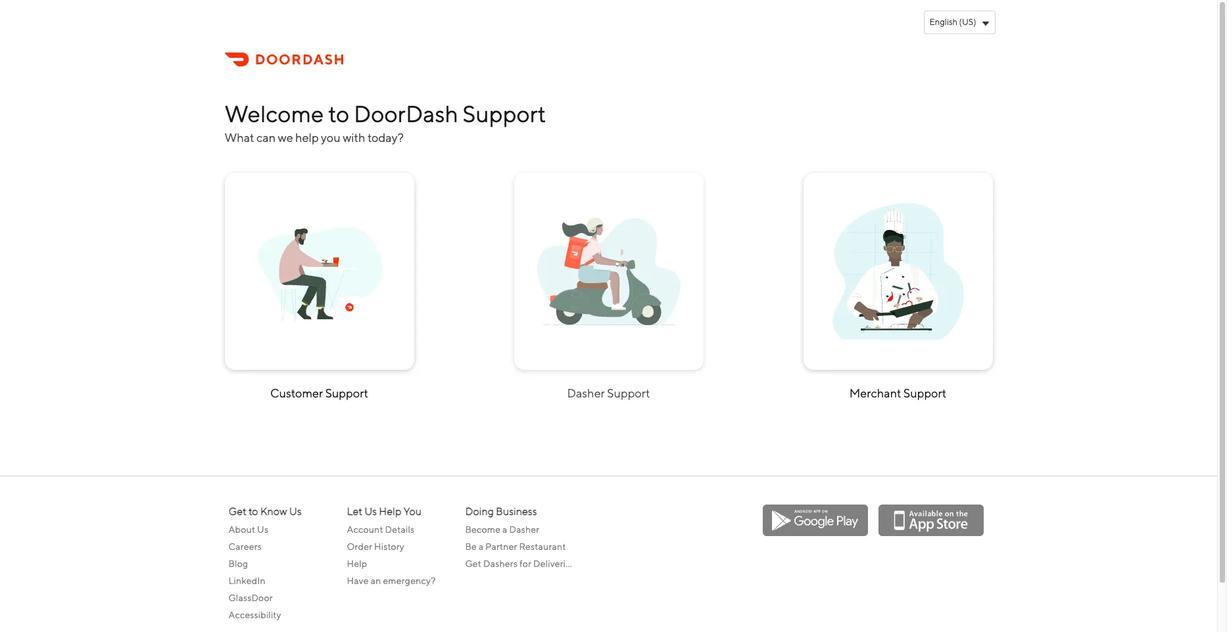 Task type: describe. For each thing, give the bounding box(es) containing it.
support for customer support
[[325, 387, 368, 400]]

glassdoor
[[229, 593, 273, 604]]

be a partner restaurant link
[[465, 539, 574, 556]]

get inside get to know us about us careers blog linkedin glassdoor accessibility
[[229, 506, 247, 518]]

customer support link
[[225, 173, 414, 404]]

an
[[371, 576, 381, 587]]

for
[[519, 559, 531, 569]]

about
[[229, 525, 255, 535]]

account details link
[[347, 521, 455, 539]]

partner
[[486, 542, 517, 552]]

get to know us about us careers blog linkedin glassdoor accessibility
[[229, 506, 302, 621]]

english (us)
[[929, 17, 976, 27]]

1 horizontal spatial help
[[379, 506, 401, 518]]

dasher support
[[567, 387, 650, 400]]

doing
[[465, 506, 494, 518]]

doing business become a dasher be a partner restaurant get dashers for deliveries
[[465, 506, 575, 569]]

customer support
[[270, 387, 368, 400]]

you
[[321, 131, 341, 145]]

dasher support link
[[514, 173, 703, 404]]

know
[[260, 506, 287, 518]]

dashers
[[483, 559, 518, 569]]

help
[[295, 131, 319, 145]]

1 vertical spatial help
[[347, 559, 367, 569]]

history
[[374, 542, 404, 552]]

customer
[[270, 387, 323, 400]]

merchant support
[[849, 387, 946, 400]]

welcome
[[225, 100, 324, 128]]

we
[[278, 131, 293, 145]]

0 horizontal spatial a
[[479, 542, 484, 552]]

1 horizontal spatial us
[[289, 506, 302, 518]]

to for get
[[248, 506, 258, 518]]

0 horizontal spatial us
[[257, 525, 268, 535]]

blog
[[229, 559, 248, 569]]

let
[[347, 506, 362, 518]]

dasher inside doing business become a dasher be a partner restaurant get dashers for deliveries
[[509, 525, 539, 535]]

Preferred Language, English (US) button
[[924, 11, 995, 34]]

merchant support link
[[803, 173, 993, 404]]

about us link
[[229, 521, 337, 539]]

business
[[496, 506, 537, 518]]

linkedin link
[[229, 573, 337, 590]]

1 horizontal spatial dasher
[[567, 387, 605, 400]]

careers
[[229, 542, 262, 552]]

0 vertical spatial a
[[502, 525, 507, 535]]



Task type: locate. For each thing, give the bounding box(es) containing it.
support
[[463, 100, 546, 128], [325, 387, 368, 400], [607, 387, 650, 400], [904, 387, 946, 400]]

let us help you account details order history help have an emergency?
[[347, 506, 436, 587]]

get down be
[[465, 559, 481, 569]]

become
[[465, 525, 501, 535]]

account
[[347, 525, 383, 535]]

you
[[403, 506, 422, 518]]

support for merchant support
[[904, 387, 946, 400]]

support for dasher support
[[607, 387, 650, 400]]

a up partner at the left bottom of page
[[502, 525, 507, 535]]

1 horizontal spatial to
[[328, 100, 349, 128]]

us inside let us help you account details order history help have an emergency?
[[364, 506, 377, 518]]

us
[[289, 506, 302, 518], [364, 506, 377, 518], [257, 525, 268, 535]]

to up you in the top left of the page
[[328, 100, 349, 128]]

1 vertical spatial a
[[479, 542, 484, 552]]

order
[[347, 542, 372, 552]]

1 horizontal spatial a
[[502, 525, 507, 535]]

to for welcome
[[328, 100, 349, 128]]

details
[[385, 525, 414, 535]]

support inside dasher support link
[[607, 387, 650, 400]]

a
[[502, 525, 507, 535], [479, 542, 484, 552]]

(us)
[[959, 17, 976, 27]]

0 horizontal spatial dasher
[[509, 525, 539, 535]]

get inside doing business become a dasher be a partner restaurant get dashers for deliveries
[[465, 559, 481, 569]]

to left know
[[248, 506, 258, 518]]

with
[[343, 131, 365, 145]]

today?
[[368, 131, 404, 145]]

get up about
[[229, 506, 247, 518]]

1 horizontal spatial get
[[465, 559, 481, 569]]

dasher
[[567, 387, 605, 400], [509, 525, 539, 535]]

get dashers for deliveries link
[[465, 556, 575, 573]]

to inside welcome to doordash support what can we help you with today?
[[328, 100, 349, 128]]

welcome to doordash support what can we help you with today?
[[225, 100, 546, 145]]

us right let
[[364, 506, 377, 518]]

get
[[229, 506, 247, 518], [465, 559, 481, 569]]

english
[[929, 17, 958, 27]]

merchant
[[849, 387, 901, 400]]

help
[[379, 506, 401, 518], [347, 559, 367, 569]]

deliveries
[[533, 559, 575, 569]]

doordash
[[354, 100, 458, 128]]

support inside customer support link
[[325, 387, 368, 400]]

have an emergency? link
[[347, 573, 455, 590]]

0 horizontal spatial help
[[347, 559, 367, 569]]

accessibility
[[229, 610, 281, 621]]

linkedin
[[229, 576, 266, 587]]

1 vertical spatial to
[[248, 506, 258, 518]]

emergency?
[[383, 576, 436, 587]]

can
[[256, 131, 276, 145]]

restaurant
[[519, 542, 566, 552]]

what
[[225, 131, 254, 145]]

us right about
[[257, 525, 268, 535]]

us right know
[[289, 506, 302, 518]]

to
[[328, 100, 349, 128], [248, 506, 258, 518]]

accessibility link
[[229, 607, 337, 624]]

1 vertical spatial dasher
[[509, 525, 539, 535]]

a right be
[[479, 542, 484, 552]]

0 vertical spatial dasher
[[567, 387, 605, 400]]

to inside get to know us about us careers blog linkedin glassdoor accessibility
[[248, 506, 258, 518]]

help up have
[[347, 559, 367, 569]]

0 vertical spatial get
[[229, 506, 247, 518]]

2 horizontal spatial us
[[364, 506, 377, 518]]

0 vertical spatial to
[[328, 100, 349, 128]]

careers link
[[229, 539, 337, 556]]

become a dasher link
[[465, 521, 574, 539]]

order history link
[[347, 539, 455, 556]]

blog link
[[229, 556, 337, 573]]

be
[[465, 542, 477, 552]]

help link
[[347, 556, 455, 573]]

0 vertical spatial help
[[379, 506, 401, 518]]

support inside merchant support link
[[904, 387, 946, 400]]

help up details
[[379, 506, 401, 518]]

0 horizontal spatial to
[[248, 506, 258, 518]]

support inside welcome to doordash support what can we help you with today?
[[463, 100, 546, 128]]

0 horizontal spatial get
[[229, 506, 247, 518]]

glassdoor link
[[229, 590, 337, 607]]

1 vertical spatial get
[[465, 559, 481, 569]]

have
[[347, 576, 369, 587]]



Task type: vqa. For each thing, say whether or not it's contained in the screenshot.
rightmost the "you"
no



